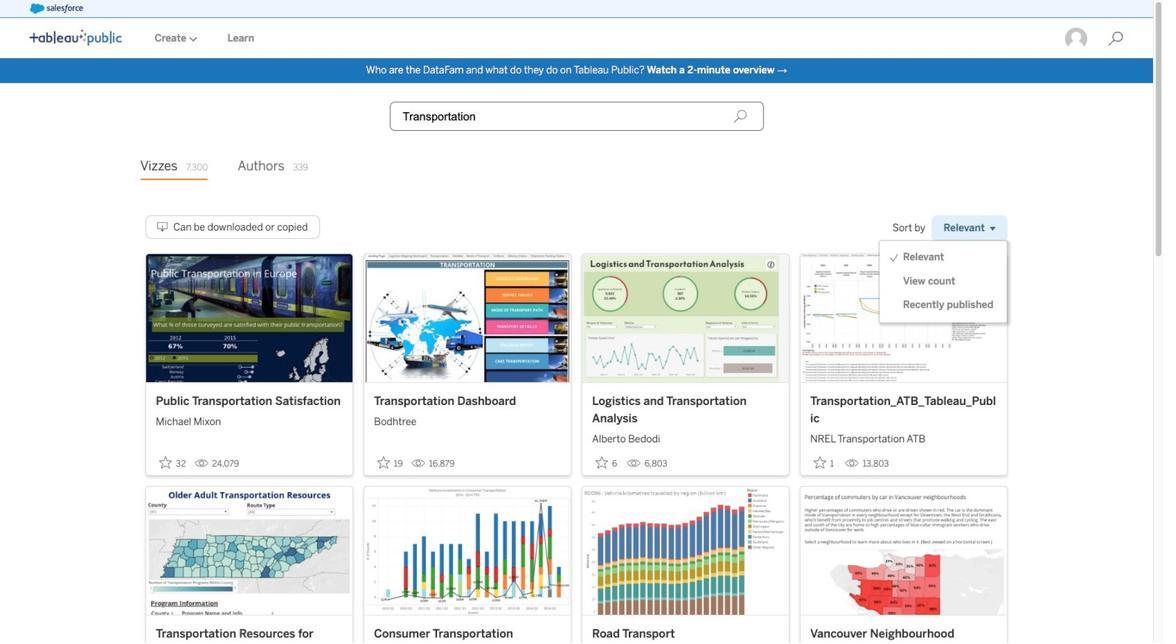 Task type: locate. For each thing, give the bounding box(es) containing it.
create image
[[186, 37, 198, 42]]

add favorite image
[[160, 456, 172, 469], [378, 456, 390, 469], [814, 456, 827, 469]]

1 horizontal spatial add favorite image
[[378, 456, 390, 469]]

0 horizontal spatial add favorite image
[[160, 456, 172, 469]]

Search input field
[[390, 102, 764, 131]]

gary.orlando image
[[1065, 27, 1088, 51]]

logo image
[[30, 29, 122, 46]]

Add Favorite button
[[156, 453, 190, 473], [374, 453, 407, 473], [592, 453, 622, 473], [810, 453, 840, 473]]

workbook thumbnail image
[[146, 254, 353, 382], [364, 254, 571, 382], [582, 254, 789, 382], [800, 254, 1007, 382], [146, 487, 353, 615], [364, 487, 571, 615], [582, 487, 789, 615], [800, 487, 1007, 615]]

list options menu
[[879, 246, 1007, 318]]

4 add favorite button from the left
[[810, 453, 840, 473]]

2 add favorite button from the left
[[374, 453, 407, 473]]

2 horizontal spatial add favorite image
[[814, 456, 827, 469]]



Task type: vqa. For each thing, say whether or not it's contained in the screenshot.
t.turtle image
no



Task type: describe. For each thing, give the bounding box(es) containing it.
go to search image
[[1093, 31, 1138, 46]]

3 add favorite button from the left
[[592, 453, 622, 473]]

2 add favorite image from the left
[[378, 456, 390, 469]]

salesforce logo image
[[30, 4, 83, 14]]

add favorite image
[[596, 456, 608, 469]]

3 add favorite image from the left
[[814, 456, 827, 469]]

1 add favorite image from the left
[[160, 456, 172, 469]]

search image
[[734, 110, 747, 123]]

1 add favorite button from the left
[[156, 453, 190, 473]]



